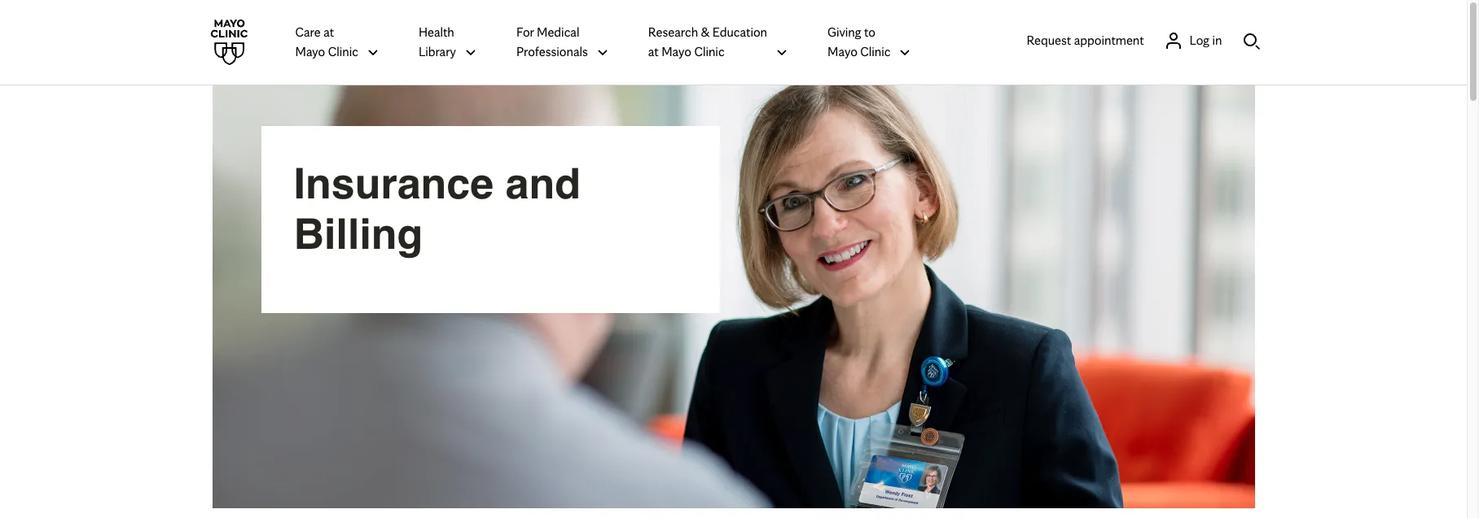 Task type: vqa. For each thing, say whether or not it's contained in the screenshot.
the left The
no



Task type: locate. For each thing, give the bounding box(es) containing it.
log
[[1190, 32, 1210, 48]]

1 mayo from the left
[[295, 44, 325, 59]]

to
[[864, 24, 875, 40]]

mayo inside giving to mayo clinic
[[828, 44, 857, 59]]

at down research
[[648, 44, 659, 59]]

research & education at mayo clinic
[[648, 24, 767, 59]]

giving to mayo clinic
[[828, 24, 891, 59]]

mayo down research
[[661, 44, 691, 59]]

log in
[[1190, 32, 1222, 48]]

clinic inside giving to mayo clinic
[[860, 44, 891, 59]]

research
[[648, 24, 698, 40]]

2 mayo from the left
[[661, 44, 691, 59]]

1 vertical spatial at
[[648, 44, 659, 59]]

3 clinic from the left
[[860, 44, 891, 59]]

for medical professionals
[[516, 24, 588, 59]]

giving
[[828, 24, 861, 40]]

library
[[419, 44, 456, 59]]

0 horizontal spatial at
[[324, 24, 334, 40]]

in
[[1212, 32, 1222, 48]]

0 horizontal spatial mayo
[[295, 44, 325, 59]]

mayo inside care at mayo clinic
[[295, 44, 325, 59]]

clinic inside research & education at mayo clinic
[[694, 44, 725, 59]]

and
[[505, 160, 581, 209]]

giving to mayo clinic button
[[828, 22, 912, 63]]

2 horizontal spatial mayo
[[828, 44, 857, 59]]

mayo down giving
[[828, 44, 857, 59]]

care at mayo clinic
[[295, 24, 358, 59]]

clinic
[[328, 44, 358, 59], [694, 44, 725, 59], [860, 44, 891, 59]]

2 horizontal spatial clinic
[[860, 44, 891, 59]]

at right the "care"
[[324, 24, 334, 40]]

insurance and billing
[[294, 160, 581, 259]]

research & education at mayo clinic button
[[648, 22, 788, 63]]

for
[[516, 24, 534, 40]]

medical
[[537, 24, 579, 40]]

mayo clinic home page image
[[206, 20, 251, 65]]

care at mayo clinic button
[[295, 22, 379, 63]]

mayo
[[295, 44, 325, 59], [661, 44, 691, 59], [828, 44, 857, 59]]

1 clinic from the left
[[328, 44, 358, 59]]

clinic inside care at mayo clinic
[[328, 44, 358, 59]]

insurance
[[294, 160, 494, 209]]

for medical professionals button
[[516, 22, 609, 63]]

Request appointment text field
[[1027, 31, 1144, 50]]

2 clinic from the left
[[694, 44, 725, 59]]

1 horizontal spatial at
[[648, 44, 659, 59]]

0 horizontal spatial clinic
[[328, 44, 358, 59]]

1 horizontal spatial mayo
[[661, 44, 691, 59]]

3 mayo from the left
[[828, 44, 857, 59]]

0 vertical spatial at
[[324, 24, 334, 40]]

mayo down the "care"
[[295, 44, 325, 59]]

health library
[[419, 24, 456, 59]]

request appointment link
[[1027, 31, 1144, 50]]

education
[[713, 24, 767, 40]]

1 horizontal spatial clinic
[[694, 44, 725, 59]]

mayo for giving to mayo clinic
[[828, 44, 857, 59]]

mayo for care at mayo clinic
[[295, 44, 325, 59]]

at
[[324, 24, 334, 40], [648, 44, 659, 59]]

at inside research & education at mayo clinic
[[648, 44, 659, 59]]



Task type: describe. For each thing, give the bounding box(es) containing it.
professionals
[[516, 44, 588, 59]]

request
[[1027, 32, 1071, 48]]

at inside care at mayo clinic
[[324, 24, 334, 40]]

care
[[295, 24, 321, 40]]

health library button
[[419, 22, 477, 63]]

&
[[701, 24, 710, 40]]

billing
[[294, 210, 423, 259]]

log in link
[[1164, 31, 1222, 50]]

clinic for giving to mayo clinic
[[860, 44, 891, 59]]

appointment
[[1074, 32, 1144, 48]]

health
[[419, 24, 454, 40]]

request appointment
[[1027, 32, 1144, 48]]

Log in text field
[[1190, 31, 1222, 50]]

clinic for care at mayo clinic
[[328, 44, 358, 59]]

mayo inside research & education at mayo clinic
[[661, 44, 691, 59]]



